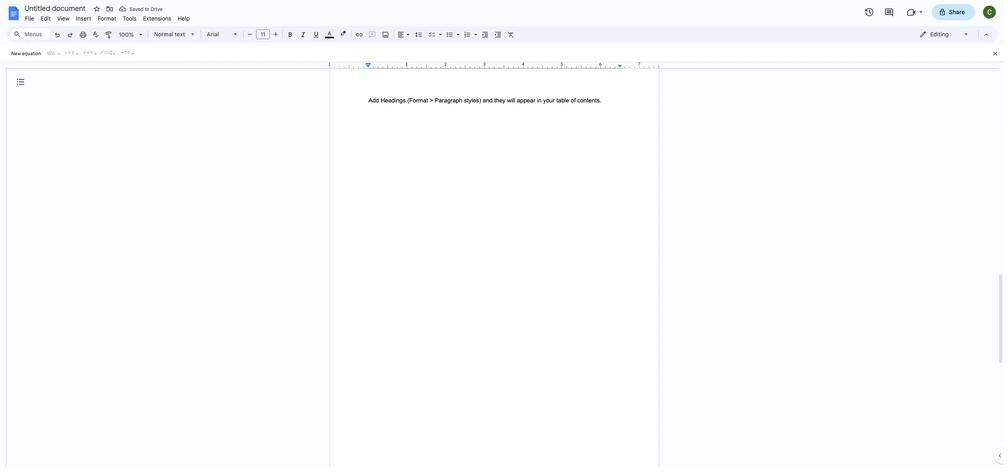 Task type: vqa. For each thing, say whether or not it's contained in the screenshot.
Editing 'dropdown button' on the top right of page
yes



Task type: locate. For each thing, give the bounding box(es) containing it.
tools
[[123, 15, 137, 22]]

menu bar
[[22, 10, 193, 24]]

view menu item
[[54, 14, 73, 23]]

character image
[[45, 49, 56, 56]]

editing
[[930, 31, 949, 38]]

integral image
[[100, 49, 112, 56]]

help menu item
[[175, 14, 193, 23]]

menu bar containing file
[[22, 10, 193, 24]]

format menu item
[[94, 14, 120, 23]]

Font size text field
[[257, 29, 269, 39]]

file
[[25, 15, 34, 22]]

saved to drive
[[129, 6, 163, 12]]

extensions menu item
[[140, 14, 175, 23]]

equations toolbar
[[0, 46, 1004, 62]]

checklist menu image
[[437, 29, 442, 32]]

insert image image
[[381, 29, 390, 40]]

edit
[[41, 15, 51, 22]]

help
[[178, 15, 190, 22]]

insert menu item
[[73, 14, 94, 23]]

share button
[[932, 4, 975, 20]]

share
[[949, 8, 965, 16]]

mode and view toolbar
[[914, 26, 993, 42]]

text color image
[[325, 29, 334, 38]]

equation
[[22, 51, 41, 56]]

Font size field
[[256, 29, 273, 40]]

application
[[0, 0, 1004, 467]]

menu bar banner
[[0, 0, 1004, 467]]

line & paragraph spacing image
[[414, 29, 423, 40]]

Star checkbox
[[91, 3, 102, 15]]

Zoom text field
[[117, 29, 136, 40]]



Task type: describe. For each thing, give the bounding box(es) containing it.
edit menu item
[[37, 14, 54, 23]]

format
[[98, 15, 116, 22]]

misc image
[[63, 49, 75, 56]]

normal text
[[154, 31, 185, 38]]

relations image
[[82, 49, 93, 56]]

bulleted list menu image
[[455, 29, 460, 32]]

Menus field
[[10, 29, 50, 40]]

1
[[328, 61, 331, 67]]

editing button
[[914, 28, 975, 40]]

new equation
[[11, 51, 41, 56]]

arial
[[207, 31, 219, 38]]

arial option
[[207, 29, 229, 40]]

application containing share
[[0, 0, 1004, 467]]

left margin image
[[330, 62, 371, 68]]

main toolbar
[[50, 0, 517, 381]]

highlight color image
[[339, 29, 348, 38]]

arrows image
[[119, 49, 130, 56]]

saved
[[129, 6, 144, 12]]

insert
[[76, 15, 91, 22]]

saved to drive button
[[117, 3, 165, 15]]

normal
[[154, 31, 173, 38]]

Rename text field
[[22, 3, 90, 13]]

extensions
[[143, 15, 171, 22]]

text
[[175, 31, 185, 38]]

right margin image
[[618, 62, 659, 68]]

drive
[[151, 6, 163, 12]]

view
[[57, 15, 69, 22]]

Zoom field
[[116, 29, 146, 41]]

to
[[145, 6, 149, 12]]

styles list. normal text selected. option
[[154, 29, 186, 40]]

file menu item
[[22, 14, 37, 23]]

new equation button
[[9, 48, 43, 60]]

tools menu item
[[120, 14, 140, 23]]

menu bar inside menu bar banner
[[22, 10, 193, 24]]

new
[[11, 51, 21, 56]]



